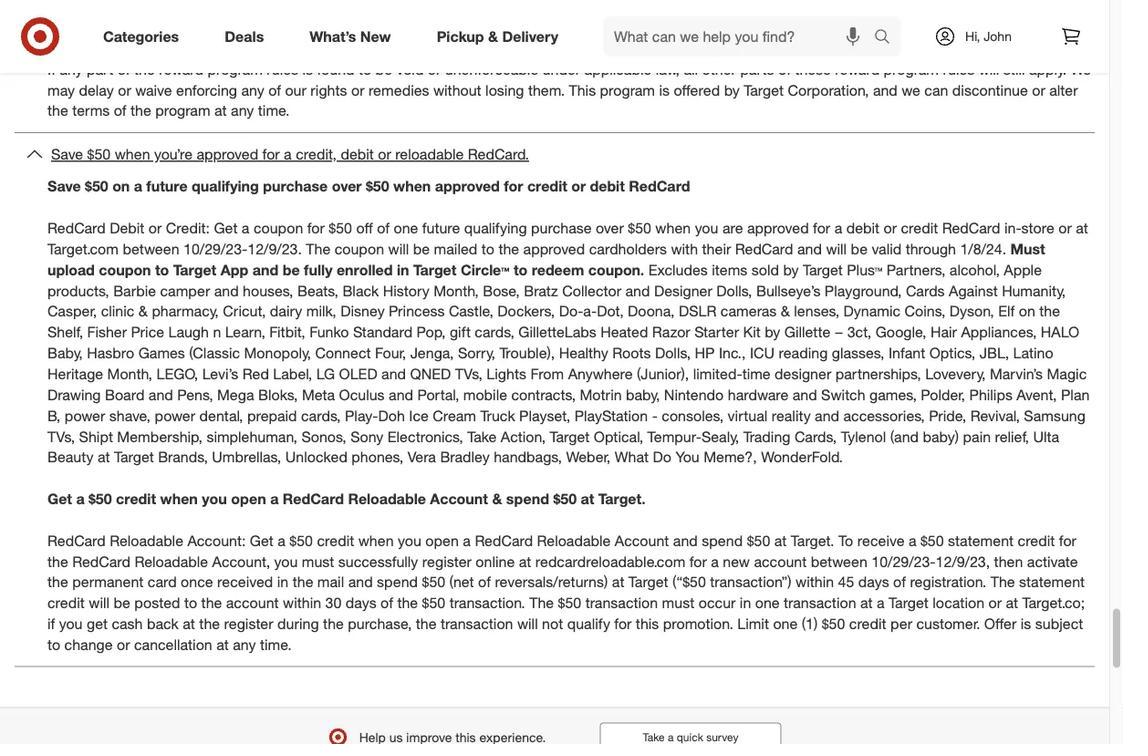 Task type: vqa. For each thing, say whether or not it's contained in the screenshot.
calendar
no



Task type: describe. For each thing, give the bounding box(es) containing it.
1 horizontal spatial rules
[[476, 18, 508, 36]]

oculus
[[339, 386, 385, 404]]

games,
[[870, 386, 917, 404]]

approved up the redeem on the top
[[523, 240, 585, 258]]

1 vertical spatial one
[[755, 595, 780, 612]]

credit down save $50 when you're approved for a credit, debit or reloadable redcard. dropdown button
[[527, 178, 568, 195]]

or down the found
[[351, 81, 365, 99]]

when down brands,
[[160, 490, 198, 508]]

pride,
[[929, 407, 967, 425]]

target down membership,
[[114, 449, 154, 466]]

0 vertical spatial statement
[[948, 532, 1014, 550]]

one inside redcard debit or credit: get a coupon for $50 off of one future qualifying purchase over $50 when you are approved for a debit or credit redcard in-store or at target.com between 10/29/23-12/9/23. the coupon will be mailed to the approved cardholders with their redcard and will be valid through 1/8/24.
[[394, 219, 418, 237]]

at down the redcardreloadable.com
[[612, 574, 625, 592]]

heritage
[[47, 365, 103, 383]]

camper
[[160, 282, 210, 300]]

at right cancellation
[[216, 636, 229, 654]]

or down save $50 when you're approved for a credit, debit or reloadable redcard. dropdown button
[[572, 178, 586, 195]]

and up cards,
[[815, 407, 840, 425]]

a left new
[[711, 553, 719, 571]]

fully
[[304, 261, 333, 279]]

may inside if any part of the reward program rules is found to be void or unenforceable under applicable law, all other parts of these reward program rules will still apply. we may delay or waive enforcing any of our rights or remedies without losing them. this program is offered by target corporation, and we can discontinue or alter the terms of the program at any time.
[[47, 81, 75, 99]]

losing
[[486, 81, 524, 99]]

to up bose,
[[514, 261, 528, 279]]

What can we help you find? suggestions appear below search field
[[603, 16, 879, 57]]

ulta
[[1033, 428, 1060, 446]]

for up ("$50
[[690, 553, 707, 571]]

and down designer
[[793, 386, 817, 404]]

1 horizontal spatial month,
[[434, 282, 479, 300]]

1 vertical spatial coupon
[[335, 240, 384, 258]]

law,
[[656, 60, 680, 78]]

0 vertical spatial target.
[[598, 490, 646, 508]]

per
[[891, 616, 913, 633]]

between inside redcard debit or credit: get a coupon for $50 off of one future qualifying purchase over $50 when you are approved for a debit or credit redcard in-store or at target.com between 10/29/23-12/9/23. the coupon will be mailed to the approved cardholders with their redcard and will be valid through 1/8/24.
[[123, 240, 179, 258]]

0 horizontal spatial must
[[302, 553, 334, 571]]

$50 left the (net
[[422, 574, 446, 592]]

you right if
[[59, 616, 83, 633]]

for down 'redcard.' on the left of page
[[504, 178, 523, 195]]

credit up activate
[[1018, 532, 1055, 550]]

2 vertical spatial one
[[773, 616, 798, 633]]

save $50 on a future qualifying purchase over $50 when approved for credit or debit redcard
[[47, 178, 690, 195]]

a up 12/9/23.
[[242, 219, 250, 237]]

1 vertical spatial get
[[47, 490, 72, 508]]

you
[[676, 449, 700, 466]]

1 horizontal spatial by
[[765, 324, 781, 341]]

for left this
[[614, 616, 632, 633]]

$50 left the off on the left
[[329, 219, 352, 237]]

open inside redcard reloadable account: get a $50 credit when you open a redcard reloadable account and spend $50 at target. to receive a $50 statement credit for the redcard reloadable account, you must successfully register online at redcardreloadable.com for a new account between 10/29/23-12/9/23, then activate the permanent card once received in the mail and spend $50 (net of reversals/returns) at target ("$50 transaction") within 45 days of registration. the statement credit will be posted to the account within 30 days of the $50 transaction. the $50 transaction must occur in one transaction at a target location or at target.co; if you get cash back at the register during the purchase, the transaction will not qualify for this promotion. limit one (1) $50 credit per customer. offer is subject to change or cancellation at any time.
[[425, 532, 459, 550]]

$50 up 12/9/23,
[[921, 532, 944, 550]]

to down once
[[184, 595, 197, 612]]

target up camper
[[173, 261, 217, 279]]

& down handbags, on the bottom
[[492, 490, 502, 508]]

0 horizontal spatial cards,
[[301, 407, 341, 425]]

kit
[[743, 324, 761, 341]]

qualifying inside redcard debit or credit: get a coupon for $50 off of one future qualifying purchase over $50 when you are approved for a debit or credit redcard in-store or at target.com between 10/29/23-12/9/23. the coupon will be mailed to the approved cardholders with their redcard and will be valid through 1/8/24.
[[464, 219, 527, 237]]

razor
[[652, 324, 691, 341]]

be up plus™
[[851, 240, 868, 258]]

barbie
[[113, 282, 156, 300]]

0 horizontal spatial we
[[62, 18, 83, 36]]

0 vertical spatial open
[[231, 490, 266, 508]]

starter
[[695, 324, 739, 341]]

save for save $50 when you're approved for a credit, debit or reloadable redcard.
[[51, 146, 83, 163]]

redcard debit or credit: get a coupon for $50 off of one future qualifying purchase over $50 when you are approved for a debit or credit redcard in-store or at target.com between 10/29/23-12/9/23. the coupon will be mailed to the approved cardholders with their redcard and will be valid through 1/8/24.
[[47, 219, 1089, 258]]

offered
[[674, 81, 720, 99]]

third
[[541, 18, 570, 36]]

a left 'third'
[[529, 18, 537, 36]]

search
[[866, 29, 910, 47]]

0 horizontal spatial under
[[335, 18, 373, 36]]

all
[[684, 60, 698, 78]]

of down 'deals' link
[[268, 81, 281, 99]]

hi, john
[[966, 28, 1012, 44]]

target up bullseye's
[[803, 261, 843, 279]]

dot,
[[597, 303, 624, 320]]

3ct,
[[848, 324, 872, 341]]

0 horizontal spatial dolls,
[[655, 344, 691, 362]]

target. inside redcard reloadable account: get a $50 credit when you open a redcard reloadable account and spend $50 at target. to receive a $50 statement credit for the redcard reloadable account, you must successfully register online at redcardreloadable.com for a new account between 10/29/23-12/9/23, then activate the permanent card once received in the mail and spend $50 (net of reversals/returns) at target ("$50 transaction") within 45 days of registration. the statement credit will be posted to the account within 30 days of the $50 transaction. the $50 transaction must occur in one transaction at a target location or at target.co; if you get cash back at the register during the purchase, the transaction will not qualify for this promotion. limit one (1) $50 credit per customer. offer is subject to change or cancellation at any time.
[[791, 532, 835, 550]]

target up weber,
[[550, 428, 590, 446]]

of up per
[[894, 574, 906, 592]]

a up the (net
[[463, 532, 471, 550]]

for up fully
[[307, 219, 325, 237]]

or right debit
[[149, 219, 162, 237]]

$50 inside dropdown button
[[87, 146, 111, 163]]

and inside redcard debit or credit: get a coupon for $50 off of one future qualifying purchase over $50 when you are approved for a debit or credit redcard in-store or at target.com between 10/29/23-12/9/23. the coupon will be mailed to the approved cardholders with their redcard and will be valid through 1/8/24.
[[798, 240, 822, 258]]

promotion.
[[663, 616, 734, 633]]

account,
[[212, 553, 270, 571]]

will up get
[[89, 595, 110, 612]]

for inside dropdown button
[[262, 146, 280, 163]]

excludes
[[649, 261, 708, 279]]

2 horizontal spatial our
[[700, 18, 722, 36]]

dairy
[[270, 303, 302, 320]]

and down app
[[214, 282, 239, 300]]

google,
[[876, 324, 927, 341]]

four,
[[375, 344, 406, 362]]

or inside save $50 when you're approved for a credit, debit or reloadable redcard. dropdown button
[[378, 146, 391, 163]]

0 vertical spatial future
[[146, 178, 188, 195]]

1 vertical spatial register
[[224, 616, 273, 633]]

12/9/23,
[[936, 553, 990, 571]]

will inside if any part of the reward program rules is found to be void or unenforceable under applicable law, all other parts of these reward program rules will still apply. we may delay or waive enforcing any of our rights or remedies without losing them. this program is offered by target corporation, and we can discontinue or alter the terms of the program at any time.
[[979, 60, 1000, 78]]

target up per
[[889, 595, 929, 612]]

when inside redcard debit or credit: get a coupon for $50 off of one future qualifying purchase over $50 when you are approved for a debit or credit redcard in-store or at target.com between 10/29/23-12/9/23. the coupon will be mailed to the approved cardholders with their redcard and will be valid through 1/8/24.
[[656, 219, 691, 237]]

new
[[723, 553, 750, 571]]

be inside if any part of the reward program rules is found to be void or unenforceable under applicable law, all other parts of these reward program rules will still apply. we may delay or waive enforcing any of our rights or remedies without losing them. this program is offered by target corporation, and we can discontinue or alter the terms of the program at any time.
[[376, 60, 392, 78]]

assign
[[118, 18, 160, 36]]

these right place
[[781, 18, 817, 36]]

program down applicable
[[600, 81, 655, 99]]

$50 up new
[[747, 532, 771, 550]]

and left obligations
[[231, 18, 255, 36]]

back
[[147, 616, 179, 633]]

1 horizontal spatial cards,
[[475, 324, 515, 341]]

purchase inside redcard debit or credit: get a coupon for $50 off of one future qualifying purchase over $50 when you are approved for a debit or credit redcard in-store or at target.com between 10/29/23-12/9/23. the coupon will be mailed to the approved cardholders with their redcard and will be valid through 1/8/24.
[[531, 219, 592, 237]]

bullseye's
[[757, 282, 821, 300]]

off
[[356, 219, 373, 237]]

at inside excludes items sold by target plus™ partners, alcohol, apple products, barbie camper and houses, beats, black history month, bose, bratz collector and designer dolls, bullseye's playground, cards against humanity, casper, clinic & pharmacy, cricut, dairy milk, disney princess castle, dockers, do-a-dot, doona, dslr cameras & lenses, dynamic coins, dyson, elf on the shelf, fisher price laugh n learn, fitbit, funko standard pop, gift cards, gillettelabs heated razor starter kit by gillette – 3ct, google, hair appliances, halo baby, hasbro games (classic monopoly, connect four, jenga, sorry, trouble), healthy roots dolls, hp inc., icu reading glasses, infant optics, jbl, latino heritage month, lego, levi's red label, lg oled and qned tvs, lights from anywhere (junior), limited-time designer partnerships, lovevery, marvin's magic drawing board and pens, mega bloks, meta oculus and portal, mobile contracts, motrin baby, nintendo hardware and switch games, polder, philips avent, plan b, power shave, power dental, prepaid cards, play-doh ice cream truck playset, playstation - consoles, virtual reality and accessories, pride, revival, samsung tvs, shipt membership, simplehuman, sonos, sony electronics, take action, target optical, tempur-sealy, trading cards, tylenol (and baby) pain relief, ulta beauty at target brands, umbrellas, unlocked phones, vera bradley handbags, weber, what do you meme?, wonderfold.
[[98, 449, 110, 466]]

1 vertical spatial is
[[659, 81, 670, 99]]

simplehuman,
[[207, 428, 297, 446]]

0 horizontal spatial spend
[[377, 574, 418, 592]]

get
[[87, 616, 108, 633]]

& right pickup
[[488, 27, 498, 45]]

delivery
[[502, 27, 559, 45]]

0 vertical spatial rights
[[190, 18, 227, 36]]

once
[[181, 574, 213, 592]]

handbags,
[[494, 449, 562, 466]]

of right part
[[117, 60, 130, 78]]

gillettelabs
[[519, 324, 597, 341]]

or right delay at the left top of page
[[118, 81, 131, 99]]

and inside if any part of the reward program rules is found to be void or unenforceable under applicable law, all other parts of these reward program rules will still apply. we may delay or waive enforcing any of our rights or remedies without losing them. this program is offered by target corporation, and we can discontinue or alter the terms of the program at any time.
[[873, 81, 898, 99]]

with
[[671, 240, 698, 258]]

doh
[[378, 407, 405, 425]]

at down 'receive'
[[861, 595, 873, 612]]

playstation
[[575, 407, 648, 425]]

will left not
[[517, 616, 538, 633]]

& up the price on the left
[[139, 303, 148, 320]]

found
[[317, 60, 355, 78]]

debit inside redcard debit or credit: get a coupon for $50 off of one future qualifying purchase over $50 when you are approved for a debit or credit redcard in-store or at target.com between 10/29/23-12/9/23. the coupon will be mailed to the approved cardholders with their redcard and will be valid through 1/8/24.
[[847, 219, 880, 237]]

then
[[994, 553, 1023, 571]]

any inside redcard reloadable account: get a $50 credit when you open a redcard reloadable account and spend $50 at target. to receive a $50 statement credit for the redcard reloadable account, you must successfully register online at redcardreloadable.com for a new account between 10/29/23-12/9/23, then activate the permanent card once received in the mail and spend $50 (net of reversals/returns) at target ("$50 transaction") within 45 days of registration. the statement credit will be posted to the account within 30 days of the $50 transaction. the $50 transaction must occur in one transaction at a target location or at target.co; if you get cash back at the register during the purchase, the transaction will not qualify for this promotion. limit one (1) $50 credit per customer. offer is subject to change or cancellation at any time.
[[233, 636, 256, 654]]

0 vertical spatial over
[[332, 178, 362, 195]]

mega
[[217, 386, 254, 404]]

$50 left transaction.
[[422, 595, 446, 612]]

qned
[[410, 365, 451, 383]]

motrin
[[580, 386, 622, 404]]

limit
[[738, 616, 769, 633]]

or down apply. at the top
[[1032, 81, 1046, 99]]

and up ("$50
[[673, 532, 698, 550]]

roots
[[613, 344, 651, 362]]

glasses,
[[832, 344, 885, 362]]

under inside if any part of the reward program rules is found to be void or unenforceable under applicable law, all other parts of these reward program rules will still apply. we may delay or waive enforcing any of our rights or remedies without losing them. this program is offered by target corporation, and we can discontinue or alter the terms of the program at any time.
[[543, 60, 581, 78]]

bradley
[[440, 449, 490, 466]]

optical,
[[594, 428, 644, 446]]

switch
[[821, 386, 866, 404]]

cards
[[906, 282, 945, 300]]

marvin's
[[990, 365, 1043, 383]]

you're
[[154, 146, 193, 163]]

if any part of the reward program rules is found to be void or unenforceable under applicable law, all other parts of these reward program rules will still apply. we may delay or waive enforcing any of our rights or remedies without losing them. this program is offered by target corporation, and we can discontinue or alter the terms of the program at any time.
[[47, 60, 1092, 120]]

membership,
[[117, 428, 203, 446]]

$50 right (1) at the bottom of the page
[[822, 616, 845, 633]]

a right 'receive'
[[909, 532, 917, 550]]

you up successfully
[[398, 532, 421, 550]]

target down mailed
[[413, 261, 457, 279]]

registration.
[[910, 574, 987, 592]]

$50 down get a $50 credit when you open a redcard reloadable account & spend $50 at target.
[[290, 532, 313, 550]]

shipt
[[79, 428, 113, 446]]

0 vertical spatial qualifying
[[192, 178, 259, 195]]

beauty
[[47, 449, 93, 466]]

of up transaction.
[[478, 574, 491, 592]]

and up doona,
[[626, 282, 650, 300]]

avent,
[[1017, 386, 1057, 404]]

of right parts
[[779, 60, 791, 78]]

at up offer
[[1006, 595, 1019, 612]]

2 horizontal spatial transaction
[[784, 595, 857, 612]]

the inside redcard debit or credit: get a coupon for $50 off of one future qualifying purchase over $50 when you are approved for a debit or credit redcard in-store or at target.com between 10/29/23-12/9/23. the coupon will be mailed to the approved cardholders with their redcard and will be valid through 1/8/24.
[[306, 240, 331, 258]]

redcardreloadable.com
[[535, 553, 686, 571]]

rights inside if any part of the reward program rules is found to be void or unenforceable under applicable law, all other parts of these reward program rules will still apply. we may delay or waive enforcing any of our rights or remedies without losing them. this program is offered by target corporation, and we can discontinue or alter the terms of the program at any time.
[[311, 81, 347, 99]]

humanity,
[[1002, 282, 1066, 300]]

to up camper
[[155, 261, 169, 279]]

program left rules.
[[821, 18, 876, 36]]

1 vertical spatial month,
[[107, 365, 152, 383]]

at right online
[[519, 553, 531, 571]]

account:
[[187, 532, 246, 550]]

still
[[1004, 60, 1025, 78]]

offer
[[985, 616, 1017, 633]]

hp
[[695, 344, 715, 362]]

are
[[723, 219, 743, 237]]

their
[[702, 240, 731, 258]]

a right account:
[[278, 532, 286, 550]]

1 vertical spatial must
[[662, 595, 695, 612]]

credit up if
[[47, 595, 85, 612]]

pharmacy,
[[152, 303, 219, 320]]

1 horizontal spatial tvs,
[[455, 365, 483, 383]]

any down "enforcing"
[[231, 102, 254, 120]]

at down weber,
[[581, 490, 594, 508]]

funko
[[310, 324, 349, 341]]

apply.
[[1029, 60, 1067, 78]]

or up valid
[[884, 219, 897, 237]]

$50 up the off on the left
[[366, 178, 389, 195]]

and down successfully
[[348, 574, 373, 592]]

these up the 'void'
[[377, 18, 413, 36]]

will up playground,
[[826, 240, 847, 258]]

$50 down the beauty
[[89, 490, 112, 508]]

lovevery,
[[926, 365, 986, 383]]

1 horizontal spatial the
[[530, 595, 554, 612]]

target left ("$50
[[629, 574, 669, 592]]

1 vertical spatial tvs,
[[47, 428, 75, 446]]

debit inside dropdown button
[[341, 146, 374, 163]]

standard
[[353, 324, 413, 341]]

get a $50 credit when you open a redcard reloadable account & spend $50 at target.
[[47, 490, 646, 508]]

$50 down weber,
[[553, 490, 577, 508]]

for up bullseye's
[[813, 219, 831, 237]]

time. inside if any part of the reward program rules is found to be void or unenforceable under applicable law, all other parts of these reward program rules will still apply. we may delay or waive enforcing any of our rights or remedies without losing them. this program is offered by target corporation, and we can discontinue or alter the terms of the program at any time.
[[258, 102, 290, 120]]

trouble),
[[500, 344, 555, 362]]

0 horizontal spatial our
[[164, 18, 186, 36]]

1 horizontal spatial transaction
[[586, 595, 658, 612]]

in right place
[[766, 18, 777, 36]]

castle,
[[449, 303, 494, 320]]

("$50
[[673, 574, 706, 592]]

prepaid
[[247, 407, 297, 425]]

posted
[[134, 595, 180, 612]]

approved up sold
[[747, 219, 809, 237]]

coins,
[[905, 303, 946, 320]]

when down reloadable
[[393, 178, 431, 195]]

program up the 'void'
[[417, 18, 472, 36]]

permanent
[[72, 574, 144, 592]]

0 horizontal spatial is
[[303, 60, 313, 78]]

credit down membership,
[[116, 490, 156, 508]]

mobile
[[463, 386, 507, 404]]

or down cash
[[117, 636, 130, 654]]

program up we
[[884, 60, 939, 78]]

$50 up not
[[558, 595, 582, 612]]

credit up mail
[[317, 532, 354, 550]]

clinic
[[101, 303, 135, 320]]

anywhere
[[568, 365, 633, 383]]

1 vertical spatial spend
[[702, 532, 743, 550]]

any right if
[[60, 60, 83, 78]]



Task type: locate. For each thing, give the bounding box(es) containing it.
$50 down terms
[[87, 146, 111, 163]]

reloadable
[[395, 146, 464, 163]]

the inside redcard debit or credit: get a coupon for $50 off of one future qualifying purchase over $50 when you are approved for a debit or credit redcard in-store or at target.com between 10/29/23-12/9/23. the coupon will be mailed to the approved cardholders with their redcard and will be valid through 1/8/24.
[[499, 240, 519, 258]]

1 vertical spatial cards,
[[301, 407, 341, 425]]

1 vertical spatial account
[[615, 532, 669, 550]]

when inside redcard reloadable account: get a $50 credit when you open a redcard reloadable account and spend $50 at target. to receive a $50 statement credit for the redcard reloadable account, you must successfully register online at redcardreloadable.com for a new account between 10/29/23-12/9/23, then activate the permanent card once received in the mail and spend $50 (net of reversals/returns) at target ("$50 transaction") within 45 days of registration. the statement credit will be posted to the account within 30 days of the $50 transaction. the $50 transaction must occur in one transaction at a target location or at target.co; if you get cash back at the register during the purchase, the transaction will not qualify for this promotion. limit one (1) $50 credit per customer. offer is subject to change or cancellation at any time.
[[358, 532, 394, 550]]

parts
[[740, 60, 774, 78]]

debit down save $50 when you're approved for a credit, debit or reloadable redcard. dropdown button
[[590, 178, 625, 195]]

1 horizontal spatial get
[[214, 219, 238, 237]]

the
[[134, 60, 155, 78], [47, 102, 68, 120], [131, 102, 151, 120], [499, 240, 519, 258], [1040, 303, 1060, 320], [47, 553, 68, 571], [47, 574, 68, 592], [293, 574, 313, 592], [201, 595, 222, 612], [397, 595, 418, 612], [199, 616, 220, 633], [323, 616, 344, 633], [416, 616, 437, 633]]

future inside redcard debit or credit: get a coupon for $50 off of one future qualifying purchase over $50 when you are approved for a debit or credit redcard in-store or at target.com between 10/29/23-12/9/23. the coupon will be mailed to the approved cardholders with their redcard and will be valid through 1/8/24.
[[422, 219, 460, 237]]

to inside if any part of the reward program rules is found to be void or unenforceable under applicable law, all other parts of these reward program rules will still apply. we may delay or waive enforcing any of our rights or remedies without losing them. this program is offered by target corporation, and we can discontinue or alter the terms of the program at any time.
[[359, 60, 372, 78]]

latino
[[1014, 344, 1054, 362]]

cricut,
[[223, 303, 266, 320]]

you right account,
[[274, 553, 298, 571]]

0 vertical spatial tvs,
[[455, 365, 483, 383]]

approved
[[197, 146, 258, 163], [435, 178, 500, 195], [747, 219, 809, 237], [523, 240, 585, 258]]

in down transaction")
[[740, 595, 751, 612]]

must
[[302, 553, 334, 571], [662, 595, 695, 612]]

1 horizontal spatial statement
[[1019, 574, 1085, 592]]

when inside dropdown button
[[115, 146, 150, 163]]

bose,
[[483, 282, 520, 300]]

target.co;
[[1023, 595, 1085, 612]]

playground,
[[825, 282, 902, 300]]

1 vertical spatial may
[[47, 81, 75, 99]]

time. inside redcard reloadable account: get a $50 credit when you open a redcard reloadable account and spend $50 at target. to receive a $50 statement credit for the redcard reloadable account, you must successfully register online at redcardreloadable.com for a new account between 10/29/23-12/9/23, then activate the permanent card once received in the mail and spend $50 (net of reversals/returns) at target ("$50 transaction") within 45 days of registration. the statement credit will be posted to the account within 30 days of the $50 transaction. the $50 transaction must occur in one transaction at a target location or at target.co; if you get cash back at the register during the purchase, the transaction will not qualify for this promotion. limit one (1) $50 credit per customer. offer is subject to change or cancellation at any time.
[[260, 636, 292, 654]]

0 vertical spatial coupon
[[254, 219, 303, 237]]

terms
[[72, 102, 110, 120]]

1 horizontal spatial debit
[[590, 178, 625, 195]]

any right "enforcing"
[[241, 81, 264, 99]]

is inside redcard reloadable account: get a $50 credit when you open a redcard reloadable account and spend $50 at target. to receive a $50 statement credit for the redcard reloadable account, you must successfully register online at redcardreloadable.com for a new account between 10/29/23-12/9/23, then activate the permanent card once received in the mail and spend $50 (net of reversals/returns) at target ("$50 transaction") within 45 days of registration. the statement credit will be posted to the account within 30 days of the $50 transaction. the $50 transaction must occur in one transaction at a target location or at target.co; if you get cash back at the register during the purchase, the transaction will not qualify for this promotion. limit one (1) $50 credit per customer. offer is subject to change or cancellation at any time.
[[1021, 616, 1032, 633]]

1 horizontal spatial dolls,
[[717, 282, 752, 300]]

sealy,
[[702, 428, 739, 446]]

1 horizontal spatial between
[[811, 553, 868, 571]]

1 vertical spatial days
[[346, 595, 377, 612]]

of inside redcard debit or credit: get a coupon for $50 off of one future qualifying purchase over $50 when you are approved for a debit or credit redcard in-store or at target.com between 10/29/23-12/9/23. the coupon will be mailed to the approved cardholders with their redcard and will be valid through 1/8/24.
[[377, 219, 390, 237]]

must up mail
[[302, 553, 334, 571]]

power down drawing
[[65, 407, 105, 425]]

time
[[743, 365, 771, 383]]

$50 up cardholders
[[628, 219, 652, 237]]

month, up board
[[107, 365, 152, 383]]

we up "alter"
[[1071, 60, 1092, 78]]

games
[[138, 344, 185, 362]]

save
[[51, 146, 83, 163], [47, 178, 81, 195]]

0 vertical spatial debit
[[341, 146, 374, 163]]

save inside dropdown button
[[51, 146, 83, 163]]

sorry,
[[458, 344, 496, 362]]

a down umbrellas,
[[270, 490, 279, 508]]

by up bullseye's
[[783, 261, 799, 279]]

the up fully
[[306, 240, 331, 258]]

account inside redcard reloadable account: get a $50 credit when you open a redcard reloadable account and spend $50 at target. to receive a $50 statement credit for the redcard reloadable account, you must successfully register online at redcardreloadable.com for a new account between 10/29/23-12/9/23, then activate the permanent card once received in the mail and spend $50 (net of reversals/returns) at target ("$50 transaction") within 45 days of registration. the statement credit will be posted to the account within 30 days of the $50 transaction. the $50 transaction must occur in one transaction at a target location or at target.co; if you get cash back at the register during the purchase, the transaction will not qualify for this promotion. limit one (1) $50 credit per customer. offer is subject to change or cancellation at any time.
[[615, 532, 669, 550]]

2 horizontal spatial the
[[991, 574, 1015, 592]]

will up enrolled
[[388, 240, 409, 258]]

0 vertical spatial within
[[796, 574, 834, 592]]

products,
[[47, 282, 109, 300]]

0 horizontal spatial purchase
[[263, 178, 328, 195]]

gillette
[[785, 324, 831, 341]]

12/9/23.
[[248, 240, 302, 258]]

trading
[[744, 428, 791, 446]]

1 horizontal spatial open
[[425, 532, 459, 550]]

baby,
[[47, 344, 83, 362]]

10/29/23- inside redcard reloadable account: get a $50 credit when you open a redcard reloadable account and spend $50 at target. to receive a $50 statement credit for the redcard reloadable account, you must successfully register online at redcardreloadable.com for a new account between 10/29/23-12/9/23, then activate the permanent card once received in the mail and spend $50 (net of reversals/returns) at target ("$50 transaction") within 45 days of registration. the statement credit will be posted to the account within 30 days of the $50 transaction. the $50 transaction must occur in one transaction at a target location or at target.co; if you get cash back at the register during the purchase, the transaction will not qualify for this promotion. limit one (1) $50 credit per customer. offer is subject to change or cancellation at any time.
[[872, 553, 936, 571]]

on inside excludes items sold by target plus™ partners, alcohol, apple products, barbie camper and houses, beats, black history month, bose, bratz collector and designer dolls, bullseye's playground, cards against humanity, casper, clinic & pharmacy, cricut, dairy milk, disney princess castle, dockers, do-a-dot, doona, dslr cameras & lenses, dynamic coins, dyson, elf on the shelf, fisher price laugh n learn, fitbit, funko standard pop, gift cards, gillettelabs heated razor starter kit by gillette – 3ct, google, hair appliances, halo baby, hasbro games (classic monopoly, connect four, jenga, sorry, trouble), healthy roots dolls, hp inc., icu reading glasses, infant optics, jbl, latino heritage month, lego, levi's red label, lg oled and qned tvs, lights from anywhere (junior), limited-time designer partnerships, lovevery, marvin's magic drawing board and pens, mega bloks, meta oculus and portal, mobile contracts, motrin baby, nintendo hardware and switch games, polder, philips avent, plan b, power shave, power dental, prepaid cards, play-doh ice cream truck playset, playstation - consoles, virtual reality and accessories, pride, revival, samsung tvs, shipt membership, simplehuman, sonos, sony electronics, take action, target optical, tempur-sealy, trading cards, tylenol (and baby) pain relief, ulta beauty at target brands, umbrellas, unlocked phones, vera bradley handbags, weber, what do you meme?, wonderfold.
[[1019, 303, 1036, 320]]

be up remedies
[[376, 60, 392, 78]]

we inside if any part of the reward program rules is found to be void or unenforceable under applicable law, all other parts of these reward program rules will still apply. we may delay or waive enforcing any of our rights or remedies without losing them. this program is offered by target corporation, and we can discontinue or alter the terms of the program at any time.
[[1071, 60, 1092, 78]]

1 vertical spatial future
[[422, 219, 460, 237]]

of right terms
[[114, 102, 126, 120]]

mailed
[[434, 240, 478, 258]]

0 horizontal spatial target.
[[598, 490, 646, 508]]

to right the found
[[359, 60, 372, 78]]

of right the off on the left
[[377, 219, 390, 237]]

milk,
[[306, 303, 337, 320]]

at up transaction")
[[775, 532, 787, 550]]

0 vertical spatial between
[[123, 240, 179, 258]]

is left the found
[[303, 60, 313, 78]]

under up the found
[[335, 18, 373, 36]]

you inside redcard debit or credit: get a coupon for $50 off of one future qualifying purchase over $50 when you are approved for a debit or credit redcard in-store or at target.com between 10/29/23-12/9/23. the coupon will be mailed to the approved cardholders with their redcard and will be valid through 1/8/24.
[[695, 219, 719, 237]]

program down "enforcing"
[[155, 102, 210, 120]]

0 horizontal spatial reward
[[159, 60, 204, 78]]

these inside if any part of the reward program rules is found to be void or unenforceable under applicable law, all other parts of these reward program rules will still apply. we may delay or waive enforcing any of our rights or remedies without losing them. this program is offered by target corporation, and we can discontinue or alter the terms of the program at any time.
[[795, 60, 831, 78]]

a up playground,
[[835, 219, 843, 237]]

to down if
[[47, 636, 60, 654]]

a down 'receive'
[[877, 595, 885, 612]]

approved inside dropdown button
[[197, 146, 258, 163]]

get down the beauty
[[47, 490, 72, 508]]

1 horizontal spatial our
[[285, 81, 306, 99]]

(net
[[450, 574, 474, 592]]

0 vertical spatial one
[[394, 219, 418, 237]]

enforcing
[[176, 81, 237, 99]]

levi's
[[202, 365, 238, 383]]

0 horizontal spatial transaction
[[441, 616, 513, 633]]

1 vertical spatial statement
[[1019, 574, 1085, 592]]

0 horizontal spatial debit
[[341, 146, 374, 163]]

0 vertical spatial on
[[112, 178, 130, 195]]

these
[[377, 18, 413, 36], [781, 18, 817, 36], [795, 60, 831, 78]]

program down the deals
[[208, 60, 263, 78]]

by
[[724, 81, 740, 99], [783, 261, 799, 279], [765, 324, 781, 341]]

redcard reloadable account: get a $50 credit when you open a redcard reloadable account and spend $50 at target. to receive a $50 statement credit for the redcard reloadable account, you must successfully register online at redcardreloadable.com for a new account between 10/29/23-12/9/23, then activate the permanent card once received in the mail and spend $50 (net of reversals/returns) at target ("$50 transaction") within 45 days of registration. the statement credit will be posted to the account within 30 days of the $50 transaction. the $50 transaction must occur in one transaction at a target location or at target.co; if you get cash back at the register during the purchase, the transaction will not qualify for this promotion. limit one (1) $50 credit per customer. offer is subject to change or cancellation at any time.
[[47, 532, 1085, 654]]

designer
[[654, 282, 713, 300]]

2 power from the left
[[155, 407, 195, 425]]

is down the law,
[[659, 81, 670, 99]]

2 horizontal spatial by
[[783, 261, 799, 279]]

1 horizontal spatial must
[[662, 595, 695, 612]]

and inside must upload coupon to target app and be fully enrolled in target circle™ to redeem coupon.
[[252, 261, 279, 279]]

1 vertical spatial within
[[283, 595, 321, 612]]

between inside redcard reloadable account: get a $50 credit when you open a redcard reloadable account and spend $50 at target. to receive a $50 statement credit for the redcard reloadable account, you must successfully register online at redcardreloadable.com for a new account between 10/29/23-12/9/23, then activate the permanent card once received in the mail and spend $50 (net of reversals/returns) at target ("$50 transaction") within 45 days of registration. the statement credit will be posted to the account within 30 days of the $50 transaction. the $50 transaction must occur in one transaction at a target location or at target.co; if you get cash back at the register during the purchase, the transaction will not qualify for this promotion. limit one (1) $50 credit per customer. offer is subject to change or cancellation at any time.
[[811, 553, 868, 571]]

cardholders
[[589, 240, 667, 258]]

0 horizontal spatial by
[[724, 81, 740, 99]]

them.
[[528, 81, 565, 99]]

you up account:
[[202, 490, 227, 508]]

target inside if any part of the reward program rules is found to be void or unenforceable under applicable law, all other parts of these reward program rules will still apply. we may delay or waive enforcing any of our rights or remedies without losing them. this program is offered by target corporation, and we can discontinue or alter the terms of the program at any time.
[[744, 81, 784, 99]]

account down received
[[226, 595, 279, 612]]

cards, down meta
[[301, 407, 341, 425]]

0 vertical spatial days
[[859, 574, 890, 592]]

redcard
[[629, 178, 690, 195], [47, 219, 106, 237], [942, 219, 1001, 237], [735, 240, 794, 258], [283, 490, 344, 508], [47, 532, 106, 550], [475, 532, 533, 550], [72, 553, 130, 571]]

target. down what
[[598, 490, 646, 508]]

0 horizontal spatial on
[[112, 178, 130, 195]]

may
[[87, 18, 114, 36], [47, 81, 75, 99]]

shave,
[[109, 407, 151, 425]]

one up limit
[[755, 595, 780, 612]]

plan
[[1061, 386, 1090, 404]]

1 horizontal spatial account
[[754, 553, 807, 571]]

jbl,
[[980, 344, 1009, 362]]

1 horizontal spatial we
[[1071, 60, 1092, 78]]

account
[[430, 490, 488, 508], [615, 532, 669, 550]]

0 horizontal spatial register
[[224, 616, 273, 633]]

polder,
[[921, 386, 966, 404]]

get inside redcard reloadable account: get a $50 credit when you open a redcard reloadable account and spend $50 at target. to receive a $50 statement credit for the redcard reloadable account, you must successfully register online at redcardreloadable.com for a new account between 10/29/23-12/9/23, then activate the permanent card once received in the mail and spend $50 (net of reversals/returns) at target ("$50 transaction") within 45 days of registration. the statement credit will be posted to the account within 30 days of the $50 transaction. the $50 transaction must occur in one transaction at a target location or at target.co; if you get cash back at the register during the purchase, the transaction will not qualify for this promotion. limit one (1) $50 credit per customer. offer is subject to change or cancellation at any time.
[[250, 532, 274, 550]]

0 horizontal spatial rules
[[267, 60, 299, 78]]

or up offer
[[989, 595, 1002, 612]]

1 vertical spatial purchase
[[531, 219, 592, 237]]

online
[[476, 553, 515, 571]]

0 vertical spatial get
[[214, 219, 238, 237]]

tvs, down b,
[[47, 428, 75, 446]]

at up cancellation
[[183, 616, 195, 633]]

and up doh
[[389, 386, 413, 404]]

dslr
[[679, 303, 717, 320]]

at inside redcard debit or credit: get a coupon for $50 off of one future qualifying purchase over $50 when you are approved for a debit or credit redcard in-store or at target.com between 10/29/23-12/9/23. the coupon will be mailed to the approved cardholders with their redcard and will be valid through 1/8/24.
[[1076, 219, 1089, 237]]

0 horizontal spatial between
[[123, 240, 179, 258]]

open down umbrellas,
[[231, 490, 266, 508]]

2 reward from the left
[[835, 60, 880, 78]]

meme?,
[[704, 449, 757, 466]]

1 reward from the left
[[159, 60, 204, 78]]

cards,
[[475, 324, 515, 341], [301, 407, 341, 425]]

2 horizontal spatial coupon
[[335, 240, 384, 258]]

the inside excludes items sold by target plus™ partners, alcohol, apple products, barbie camper and houses, beats, black history month, bose, bratz collector and designer dolls, bullseye's playground, cards against humanity, casper, clinic & pharmacy, cricut, dairy milk, disney princess castle, dockers, do-a-dot, doona, dslr cameras & lenses, dynamic coins, dyson, elf on the shelf, fisher price laugh n learn, fitbit, funko standard pop, gift cards, gillettelabs heated razor starter kit by gillette – 3ct, google, hair appliances, halo baby, hasbro games (classic monopoly, connect four, jenga, sorry, trouble), healthy roots dolls, hp inc., icu reading glasses, infant optics, jbl, latino heritage month, lego, levi's red label, lg oled and qned tvs, lights from anywhere (junior), limited-time designer partnerships, lovevery, marvin's magic drawing board and pens, mega bloks, meta oculus and portal, mobile contracts, motrin baby, nintendo hardware and switch games, polder, philips avent, plan b, power shave, power dental, prepaid cards, play-doh ice cream truck playset, playstation - consoles, virtual reality and accessories, pride, revival, samsung tvs, shipt membership, simplehuman, sonos, sony electronics, take action, target optical, tempur-sealy, trading cards, tylenol (and baby) pain relief, ulta beauty at target brands, umbrellas, unlocked phones, vera bradley handbags, weber, what do you meme?, wonderfold.
[[1040, 303, 1060, 320]]

valid
[[872, 240, 902, 258]]

1 horizontal spatial register
[[422, 553, 472, 571]]

1 horizontal spatial 10/29/23-
[[872, 553, 936, 571]]

apple
[[1004, 261, 1042, 279]]

credit left per
[[850, 616, 887, 633]]

lights
[[487, 365, 527, 383]]

or
[[428, 60, 441, 78], [118, 81, 131, 99], [351, 81, 365, 99], [1032, 81, 1046, 99], [378, 146, 391, 163], [572, 178, 586, 195], [149, 219, 162, 237], [884, 219, 897, 237], [1059, 219, 1072, 237], [989, 595, 1002, 612], [117, 636, 130, 654]]

2 vertical spatial spend
[[377, 574, 418, 592]]

corporation,
[[788, 81, 869, 99]]

our
[[164, 18, 186, 36], [700, 18, 722, 36], [285, 81, 306, 99]]

do
[[653, 449, 672, 466]]

0 vertical spatial account
[[754, 553, 807, 571]]

spend down successfully
[[377, 574, 418, 592]]

save for save $50 on a future qualifying purchase over $50 when approved for credit or debit redcard
[[47, 178, 81, 195]]

credit inside redcard debit or credit: get a coupon for $50 off of one future qualifying purchase over $50 when you are approved for a debit or credit redcard in-store or at target.com between 10/29/23-12/9/23. the coupon will be mailed to the approved cardholders with their redcard and will be valid through 1/8/24.
[[901, 219, 938, 237]]

10/29/23- down 'receive'
[[872, 553, 936, 571]]

get inside redcard debit or credit: get a coupon for $50 off of one future qualifying purchase over $50 when you are approved for a debit or credit redcard in-store or at target.com between 10/29/23-12/9/23. the coupon will be mailed to the approved cardholders with their redcard and will be valid through 1/8/24.
[[214, 219, 238, 237]]

transaction up this
[[586, 595, 658, 612]]

our inside if any part of the reward program rules is found to be void or unenforceable under applicable law, all other parts of these reward program rules will still apply. we may delay or waive enforcing any of our rights or remedies without losing them. this program is offered by target corporation, and we can discontinue or alter the terms of the program at any time.
[[285, 81, 306, 99]]

1 power from the left
[[65, 407, 105, 425]]

reward up "corporation,"
[[835, 60, 880, 78]]

1 horizontal spatial days
[[859, 574, 890, 592]]

activate
[[1027, 553, 1078, 571]]

0 vertical spatial spend
[[506, 490, 549, 508]]

0 vertical spatial register
[[422, 553, 472, 571]]

coupon
[[254, 219, 303, 237], [335, 240, 384, 258], [99, 261, 151, 279]]

electronics,
[[388, 428, 463, 446]]

0 vertical spatial dolls,
[[717, 282, 752, 300]]

0 horizontal spatial 10/29/23-
[[183, 240, 248, 258]]

nintendo
[[664, 386, 724, 404]]

or right the 'void'
[[428, 60, 441, 78]]

we left assign
[[62, 18, 83, 36]]

rules
[[476, 18, 508, 36], [267, 60, 299, 78], [943, 60, 975, 78]]

1 vertical spatial time.
[[260, 636, 292, 654]]

one left (1) at the bottom of the page
[[773, 616, 798, 633]]

time. down during
[[260, 636, 292, 654]]

1 vertical spatial on
[[1019, 303, 1036, 320]]

&
[[488, 27, 498, 45], [139, 303, 148, 320], [781, 303, 790, 320], [492, 490, 502, 508]]

may down if
[[47, 81, 75, 99]]

alcohol,
[[950, 261, 1000, 279]]

receive
[[858, 532, 905, 550]]

account up transaction")
[[754, 553, 807, 571]]

change
[[64, 636, 113, 654]]

the down reversals/returns)
[[530, 595, 554, 612]]

and
[[231, 18, 255, 36], [873, 81, 898, 99], [798, 240, 822, 258], [252, 261, 279, 279], [214, 282, 239, 300], [626, 282, 650, 300], [382, 365, 406, 383], [149, 386, 173, 404], [389, 386, 413, 404], [793, 386, 817, 404], [815, 407, 840, 425], [673, 532, 698, 550], [348, 574, 373, 592]]

place
[[726, 18, 761, 36]]

for up activate
[[1059, 532, 1077, 550]]

will up discontinue
[[979, 60, 1000, 78]]

coupon inside must upload coupon to target app and be fully enrolled in target circle™ to redeem coupon.
[[99, 261, 151, 279]]

0 horizontal spatial within
[[283, 595, 321, 612]]

0 vertical spatial may
[[87, 18, 114, 36]]

1 vertical spatial qualifying
[[464, 219, 527, 237]]

open up the (net
[[425, 532, 459, 550]]

0 vertical spatial must
[[302, 553, 334, 571]]

1 vertical spatial debit
[[590, 178, 625, 195]]

and down lego,
[[149, 386, 173, 404]]

disney
[[341, 303, 385, 320]]

days right 45
[[859, 574, 890, 592]]

0 vertical spatial 10/29/23-
[[183, 240, 248, 258]]

approved down 'redcard.' on the left of page
[[435, 178, 500, 195]]

2 horizontal spatial rules
[[943, 60, 975, 78]]

1 horizontal spatial over
[[596, 219, 624, 237]]

by inside if any part of the reward program rules is found to be void or unenforceable under applicable law, all other parts of these reward program rules will still apply. we may delay or waive enforcing any of our rights or remedies without losing them. this program is offered by target corporation, and we can discontinue or alter the terms of the program at any time.
[[724, 81, 740, 99]]

unenforceable
[[445, 60, 539, 78]]

circle™
[[461, 261, 510, 279]]

2 horizontal spatial debit
[[847, 219, 880, 237]]

wonderfold.
[[761, 449, 843, 466]]

at inside if any part of the reward program rules is found to be void or unenforceable under applicable law, all other parts of these reward program rules will still apply. we may delay or waive enforcing any of our rights or remedies without losing them. this program is offered by target corporation, and we can discontinue or alter the terms of the program at any time.
[[214, 102, 227, 120]]

0 horizontal spatial open
[[231, 490, 266, 508]]

when up successfully
[[358, 532, 394, 550]]

play-
[[345, 407, 378, 425]]

2 horizontal spatial spend
[[702, 532, 743, 550]]

within up during
[[283, 595, 321, 612]]

account up the redcardreloadable.com
[[615, 532, 669, 550]]

debit up save $50 on a future qualifying purchase over $50 when approved for credit or debit redcard
[[341, 146, 374, 163]]

in inside must upload coupon to target app and be fully enrolled in target circle™ to redeem coupon.
[[397, 261, 409, 279]]

1/8/24.
[[960, 240, 1007, 258]]

a inside dropdown button
[[284, 146, 292, 163]]

0 vertical spatial account
[[430, 490, 488, 508]]

target down parts
[[744, 81, 784, 99]]

our right assign
[[164, 18, 186, 36]]

0 vertical spatial by
[[724, 81, 740, 99]]

and down four,
[[382, 365, 406, 383]]

deals
[[225, 27, 264, 45]]

over inside redcard debit or credit: get a coupon for $50 off of one future qualifying purchase over $50 when you are approved for a debit or credit redcard in-store or at target.com between 10/29/23-12/9/23. the coupon will be mailed to the approved cardholders with their redcard and will be valid through 1/8/24.
[[596, 219, 624, 237]]

10/29/23- inside redcard debit or credit: get a coupon for $50 off of one future qualifying purchase over $50 when you are approved for a debit or credit redcard in-store or at target.com between 10/29/23-12/9/23. the coupon will be mailed to the approved cardholders with their redcard and will be valid through 1/8/24.
[[183, 240, 248, 258]]

portal,
[[418, 386, 459, 404]]

0 horizontal spatial the
[[306, 240, 331, 258]]

2 horizontal spatial get
[[250, 532, 274, 550]]

coupon down the off on the left
[[335, 240, 384, 258]]

any down received
[[233, 636, 256, 654]]

credit
[[527, 178, 568, 195], [901, 219, 938, 237], [116, 490, 156, 508], [317, 532, 354, 550], [1018, 532, 1055, 550], [47, 595, 85, 612], [850, 616, 887, 633]]

brands,
[[158, 449, 208, 466]]

1 vertical spatial account
[[226, 595, 279, 612]]

limited-
[[693, 365, 743, 383]]

1 horizontal spatial may
[[87, 18, 114, 36]]

designer
[[775, 365, 832, 383]]

to up circle™
[[482, 240, 495, 258]]

1 horizontal spatial future
[[422, 219, 460, 237]]

& down bullseye's
[[781, 303, 790, 320]]

2 vertical spatial is
[[1021, 616, 1032, 633]]

in up history
[[397, 261, 409, 279]]

0 vertical spatial month,
[[434, 282, 479, 300]]

2 vertical spatial coupon
[[99, 261, 151, 279]]

be inside redcard reloadable account: get a $50 credit when you open a redcard reloadable account and spend $50 at target. to receive a $50 statement credit for the redcard reloadable account, you must successfully register online at redcardreloadable.com for a new account between 10/29/23-12/9/23, then activate the permanent card once received in the mail and spend $50 (net of reversals/returns) at target ("$50 transaction") within 45 days of registration. the statement credit will be posted to the account within 30 days of the $50 transaction. the $50 transaction must occur in one transaction at a target location or at target.co; if you get cash back at the register during the purchase, the transaction will not qualify for this promotion. limit one (1) $50 credit per customer. offer is subject to change or cancellation at any time.
[[114, 595, 130, 612]]

partners,
[[887, 261, 946, 279]]

1 horizontal spatial under
[[543, 60, 581, 78]]

1 vertical spatial over
[[596, 219, 624, 237]]

rights down the found
[[311, 81, 347, 99]]

0 vertical spatial save
[[51, 146, 83, 163]]

what's new
[[310, 27, 391, 45]]

register up the (net
[[422, 553, 472, 571]]

is right offer
[[1021, 616, 1032, 633]]

of up purchase,
[[381, 595, 393, 612]]

0 vertical spatial purchase
[[263, 178, 328, 195]]

when left you're
[[115, 146, 150, 163]]

1 horizontal spatial on
[[1019, 303, 1036, 320]]

reversals/returns)
[[495, 574, 608, 592]]

0 horizontal spatial days
[[346, 595, 377, 612]]

do-
[[559, 303, 584, 320]]

connect
[[315, 344, 371, 362]]

0 horizontal spatial rights
[[190, 18, 227, 36]]

dolls, down items
[[717, 282, 752, 300]]

a up debit
[[134, 178, 142, 195]]

optics,
[[930, 344, 976, 362]]

get up account,
[[250, 532, 274, 550]]

be inside must upload coupon to target app and be fully enrolled in target circle™ to redeem coupon.
[[283, 261, 300, 279]]

0 horizontal spatial account
[[430, 490, 488, 508]]

remedies
[[369, 81, 429, 99]]

transaction down transaction.
[[441, 616, 513, 633]]

coupon.
[[588, 261, 645, 279]]

redeem
[[532, 261, 584, 279]]

0 horizontal spatial account
[[226, 595, 279, 612]]

between down debit
[[123, 240, 179, 258]]

to left 'third'
[[512, 18, 525, 36]]

magic
[[1047, 365, 1087, 383]]

1 horizontal spatial is
[[659, 81, 670, 99]]

to inside redcard debit or credit: get a coupon for $50 off of one future qualifying purchase over $50 when you are approved for a debit or credit redcard in-store or at target.com between 10/29/23-12/9/23. the coupon will be mailed to the approved cardholders with their redcard and will be valid through 1/8/24.
[[482, 240, 495, 258]]

cards, up sorry,
[[475, 324, 515, 341]]

infant
[[889, 344, 926, 362]]



